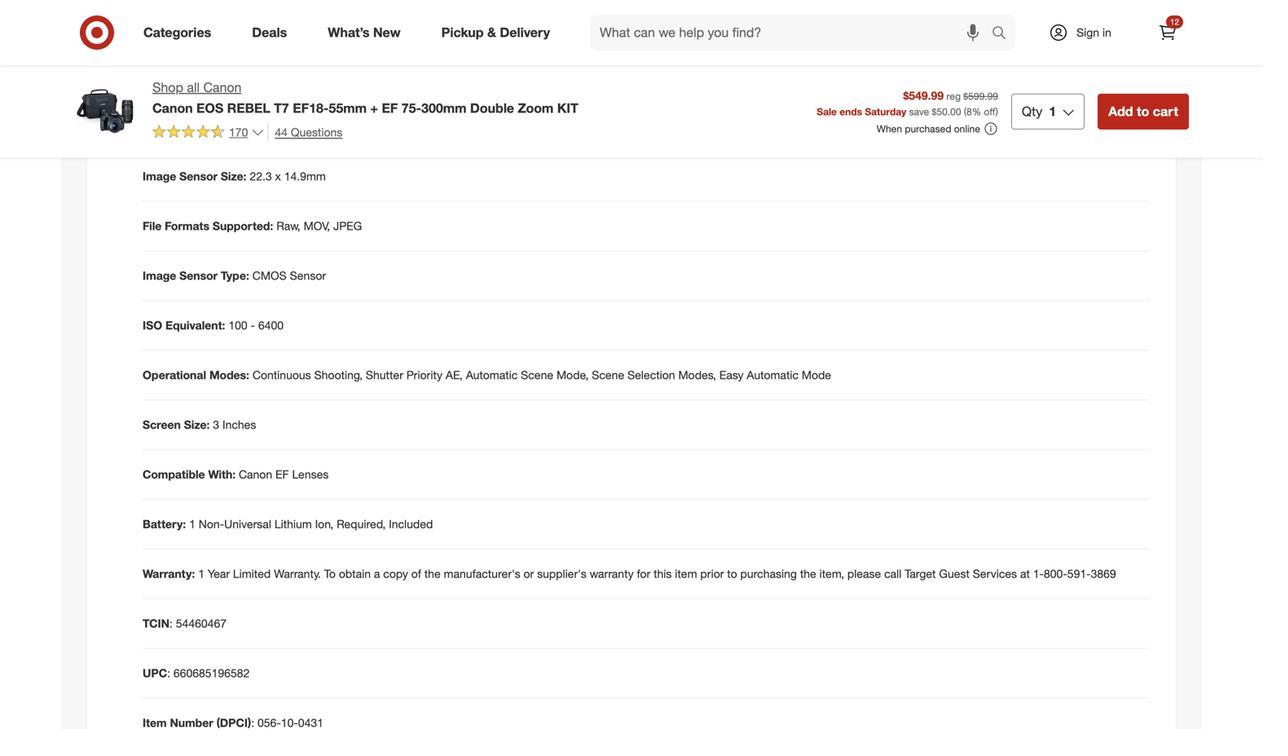 Task type: locate. For each thing, give the bounding box(es) containing it.
1 the from the left
[[424, 567, 441, 581]]

1 vertical spatial size:
[[184, 418, 210, 432]]

sensor down the 170 'link'
[[179, 169, 218, 183]]

type: left cmos
[[221, 269, 249, 283]]

image up iso
[[143, 269, 176, 283]]

item
[[675, 567, 697, 581]]

size: left 22.3 at the left of the page
[[221, 169, 247, 183]]

1 horizontal spatial automatic
[[747, 368, 799, 382]]

0 vertical spatial image
[[143, 169, 176, 183]]

2 the from the left
[[800, 567, 816, 581]]

1 for qty
[[1049, 103, 1056, 119]]

mode
[[802, 368, 831, 382]]

size: left 3 at the left bottom
[[184, 418, 210, 432]]

: for upc
[[167, 666, 170, 681]]

2 vertical spatial 1
[[198, 567, 205, 581]]

questions
[[291, 125, 343, 139]]

scene right 'mode,'
[[592, 368, 624, 382]]

0 vertical spatial :
[[169, 617, 173, 631]]

0 horizontal spatial ef
[[275, 467, 289, 482]]

1 vertical spatial modes:
[[209, 368, 249, 382]]

55mm
[[329, 100, 367, 116]]

iso equivalent: 100 - 6400
[[143, 318, 284, 333]]

rebel
[[227, 100, 270, 116]]

(
[[964, 105, 967, 118]]

100
[[228, 318, 247, 333]]

0 vertical spatial modes:
[[224, 70, 264, 84]]

0 horizontal spatial to
[[727, 567, 737, 581]]

warranty
[[590, 567, 634, 581]]

1
[[1049, 103, 1056, 119], [189, 517, 195, 531], [198, 567, 205, 581]]

raw,
[[276, 219, 300, 233]]

sensor for size:
[[179, 169, 218, 183]]

sensor
[[179, 169, 218, 183], [179, 269, 218, 283], [290, 269, 326, 283]]

upc
[[143, 666, 167, 681]]

1 vertical spatial :
[[167, 666, 170, 681]]

$599.99
[[964, 90, 998, 102]]

operational modes: continuous shooting, shutter priority ae, automatic scene mode, scene selection modes, easy automatic mode
[[143, 368, 831, 382]]

services
[[973, 567, 1017, 581]]

660685196582
[[173, 666, 250, 681]]

sign in
[[1077, 25, 1112, 40]]

daylight,
[[297, 70, 341, 84]]

1 vertical spatial 1
[[189, 517, 195, 531]]

1 left non-
[[189, 517, 195, 531]]

view finder type: optical and electronic viewfinder (evf)
[[143, 119, 440, 134]]

1 horizontal spatial scene
[[592, 368, 624, 382]]

canon down shop
[[152, 100, 193, 116]]

image down the view
[[143, 169, 176, 183]]

maximum
[[143, 20, 196, 34]]

ef left lenses
[[275, 467, 289, 482]]

x right 22.3 at the left of the page
[[275, 169, 281, 183]]

type: down eos
[[209, 119, 238, 134]]

deals link
[[238, 15, 307, 51]]

x left 4000 at top
[[361, 20, 367, 34]]

cart
[[1153, 103, 1178, 119]]

mov,
[[304, 219, 330, 233]]

0 vertical spatial canon
[[203, 79, 242, 95]]

: left 660685196582
[[167, 666, 170, 681]]

: left 54460467
[[169, 617, 173, 631]]

to right 'prior'
[[727, 567, 737, 581]]

modes:
[[224, 70, 264, 84], [209, 368, 249, 382]]

required,
[[337, 517, 386, 531]]

2 image from the top
[[143, 269, 176, 283]]

2 automatic from the left
[[747, 368, 799, 382]]

ef
[[382, 100, 398, 116], [275, 467, 289, 482]]

3
[[213, 418, 219, 432]]

50.00
[[937, 105, 961, 118]]

2 horizontal spatial 1
[[1049, 103, 1056, 119]]

equivalent:
[[165, 318, 225, 333]]

off
[[984, 105, 996, 118]]

compatible
[[143, 467, 205, 482]]

t7
[[274, 100, 289, 116]]

automatic right easy
[[747, 368, 799, 382]]

scene left 'mode,'
[[521, 368, 553, 382]]

call
[[884, 567, 902, 581]]

for
[[637, 567, 651, 581]]

to right add
[[1137, 103, 1149, 119]]

54460467
[[176, 617, 227, 631]]

size:
[[221, 169, 247, 183], [184, 418, 210, 432]]

sensor up equivalent:
[[179, 269, 218, 283]]

the right of
[[424, 567, 441, 581]]

zoom
[[518, 100, 554, 116]]

0 vertical spatial type:
[[209, 119, 238, 134]]

shutter
[[366, 368, 403, 382]]

0 horizontal spatial 1
[[189, 517, 195, 531]]

easy
[[719, 368, 744, 382]]

0 horizontal spatial size:
[[184, 418, 210, 432]]

canon
[[203, 79, 242, 95], [152, 100, 193, 116], [239, 467, 272, 482]]

shooting,
[[314, 368, 363, 382]]

image
[[143, 169, 176, 183], [143, 269, 176, 283]]

1 horizontal spatial the
[[800, 567, 816, 581]]

upc : 660685196582
[[143, 666, 250, 681]]

add to cart
[[1109, 103, 1178, 119]]

4000
[[370, 20, 396, 34]]

ef right +
[[382, 100, 398, 116]]

0 horizontal spatial scene
[[521, 368, 553, 382]]

1 left year
[[198, 567, 205, 581]]

continuous
[[253, 368, 311, 382]]

1 horizontal spatial x
[[292, 20, 298, 34]]

when
[[877, 123, 902, 135]]

sale
[[817, 105, 837, 118]]

ends
[[840, 105, 862, 118]]

-
[[251, 318, 255, 333]]

1 horizontal spatial 1
[[198, 567, 205, 581]]

sun
[[267, 70, 287, 84]]

1 vertical spatial to
[[727, 567, 737, 581]]

800-
[[1044, 567, 1067, 581]]

x
[[292, 20, 298, 34], [361, 20, 367, 34], [275, 169, 281, 183]]

compatible with: canon ef lenses
[[143, 467, 329, 482]]

0 vertical spatial to
[[1137, 103, 1149, 119]]

and
[[280, 119, 299, 134]]

modes: down 100
[[209, 368, 249, 382]]

categories link
[[130, 15, 232, 51]]

44 questions link
[[268, 123, 343, 142]]

screen
[[143, 418, 181, 432]]

1 vertical spatial image
[[143, 269, 176, 283]]

image of canon eos rebel t7 ef18-55mm + ef 75-300mm double zoom kit image
[[74, 78, 139, 143]]

0 vertical spatial ef
[[382, 100, 398, 116]]

image for image sensor size: 22.3 x 14.9mm
[[143, 169, 176, 183]]

1 horizontal spatial ef
[[382, 100, 398, 116]]

1 vertical spatial type:
[[221, 269, 249, 283]]

canon up eos
[[203, 79, 242, 95]]

2 horizontal spatial x
[[361, 20, 367, 34]]

2 scene from the left
[[592, 368, 624, 382]]

1 horizontal spatial to
[[1137, 103, 1149, 119]]

1 image from the top
[[143, 169, 176, 183]]

sensor for type:
[[179, 269, 218, 283]]

automatic right ae,
[[466, 368, 518, 382]]

0 horizontal spatial the
[[424, 567, 441, 581]]

purchasing
[[740, 567, 797, 581]]

pickup & delivery
[[441, 25, 550, 40]]

0 vertical spatial 1
[[1049, 103, 1056, 119]]

image sensor type: cmos sensor
[[143, 269, 326, 283]]

view
[[143, 119, 168, 134]]

target
[[905, 567, 936, 581]]

1 horizontal spatial size:
[[221, 169, 247, 183]]

1 for battery:
[[189, 517, 195, 531]]

in
[[1103, 25, 1112, 40]]

12 link
[[1150, 15, 1186, 51]]

the left the item,
[[800, 567, 816, 581]]

iso
[[143, 318, 162, 333]]

0 vertical spatial size:
[[221, 169, 247, 183]]

all
[[187, 79, 200, 95]]

591-
[[1067, 567, 1091, 581]]

2 vertical spatial canon
[[239, 467, 272, 482]]

300mm
[[421, 100, 467, 116]]

/
[[290, 70, 294, 84]]

x right 1080 on the top
[[292, 20, 298, 34]]

canon right with:
[[239, 467, 272, 482]]

year
[[208, 567, 230, 581]]

75-
[[402, 100, 421, 116]]

modes: up rebel
[[224, 70, 264, 84]]

1 right the qty
[[1049, 103, 1056, 119]]

0 horizontal spatial automatic
[[466, 368, 518, 382]]

at
[[1020, 567, 1030, 581]]

sensor right cmos
[[290, 269, 326, 283]]



Task type: describe. For each thing, give the bounding box(es) containing it.
file
[[143, 219, 162, 233]]

mode,
[[557, 368, 589, 382]]

ion,
[[315, 517, 333, 531]]

white
[[143, 70, 174, 84]]

add
[[1109, 103, 1133, 119]]

electronic
[[303, 119, 353, 134]]

supplier's
[[537, 567, 587, 581]]

14.9mm
[[284, 169, 326, 183]]

sign
[[1077, 25, 1099, 40]]

%
[[972, 105, 981, 118]]

$549.99
[[903, 88, 944, 103]]

prior
[[700, 567, 724, 581]]

qty
[[1022, 103, 1043, 119]]

type: for view finder type:
[[209, 119, 238, 134]]

type: for image sensor type:
[[221, 269, 249, 283]]

guest
[[939, 567, 970, 581]]

warranty.
[[274, 567, 321, 581]]

44
[[275, 125, 288, 139]]

with:
[[208, 467, 236, 482]]

6000
[[333, 20, 358, 34]]

44 questions
[[275, 125, 343, 139]]

ef inside shop all canon canon eos rebel t7 ef18-55mm + ef 75-300mm double zoom kit
[[382, 100, 398, 116]]

1 vertical spatial canon
[[152, 100, 193, 116]]

6400
[[258, 318, 284, 333]]

pickup
[[441, 25, 484, 40]]

What can we help you find? suggestions appear below search field
[[590, 15, 996, 51]]

deals
[[252, 25, 287, 40]]

what's
[[328, 25, 370, 40]]

12
[[1170, 17, 1179, 27]]

purchased
[[905, 123, 951, 135]]

copy
[[383, 567, 408, 581]]

$549.99 reg $599.99 sale ends saturday save $ 50.00 ( 8 % off )
[[817, 88, 998, 118]]

universal
[[224, 517, 271, 531]]

delivery
[[500, 25, 550, 40]]

add to cart button
[[1098, 94, 1189, 129]]

kit
[[557, 100, 578, 116]]

obtain
[[339, 567, 371, 581]]

cloudy
[[426, 70, 462, 84]]

supported:
[[213, 219, 273, 233]]

0 horizontal spatial x
[[275, 169, 281, 183]]

saturday
[[865, 105, 907, 118]]

170 link
[[152, 123, 264, 143]]

canon for with:
[[239, 467, 272, 482]]

new
[[373, 25, 401, 40]]

inches
[[222, 418, 256, 432]]

tungsten,
[[345, 70, 393, 84]]

limited
[[233, 567, 271, 581]]

1 for warranty:
[[198, 567, 205, 581]]

this
[[654, 567, 672, 581]]

maximum resolution: 1080 x 1080, 6000 x 4000
[[143, 20, 396, 34]]

canon for all
[[203, 79, 242, 95]]

tcin
[[143, 617, 169, 631]]

optical
[[241, 119, 277, 134]]

1 automatic from the left
[[466, 368, 518, 382]]

to inside button
[[1137, 103, 1149, 119]]

warranty: 1 year limited warranty. to obtain a copy of the manufacturer's or supplier's warranty for this item prior to purchasing the item, please call target guest services at 1-800-591-3869
[[143, 567, 1116, 581]]

online
[[954, 123, 980, 135]]

battery:
[[143, 517, 186, 531]]

ef18-
[[293, 100, 329, 116]]

auto,
[[396, 70, 423, 84]]

: for tcin
[[169, 617, 173, 631]]

1 scene from the left
[[521, 368, 553, 382]]

lenses
[[292, 467, 329, 482]]

included
[[389, 517, 433, 531]]

search button
[[984, 15, 1024, 54]]

modes,
[[678, 368, 716, 382]]

reg
[[947, 90, 961, 102]]

image sensor size: 22.3 x 14.9mm
[[143, 169, 326, 183]]

tcin : 54460467
[[143, 617, 227, 631]]

1 vertical spatial ef
[[275, 467, 289, 482]]

save
[[909, 105, 929, 118]]

)
[[996, 105, 998, 118]]

what's new link
[[314, 15, 421, 51]]

jpeg
[[333, 219, 362, 233]]

non-
[[199, 517, 224, 531]]

battery: 1 non-universal lithium ion, required, included
[[143, 517, 433, 531]]

formats
[[165, 219, 209, 233]]

&
[[487, 25, 496, 40]]

when purchased online
[[877, 123, 980, 135]]

balance
[[177, 70, 221, 84]]

sign in link
[[1035, 15, 1137, 51]]

priority
[[406, 368, 443, 382]]

file formats supported: raw, mov, jpeg
[[143, 219, 362, 233]]

viewfinder
[[357, 119, 410, 134]]

screen size: 3 inches
[[143, 418, 256, 432]]

double
[[470, 100, 514, 116]]

image for image sensor type: cmos sensor
[[143, 269, 176, 283]]

1080
[[263, 20, 289, 34]]

please
[[847, 567, 881, 581]]



Task type: vqa. For each thing, say whether or not it's contained in the screenshot.


